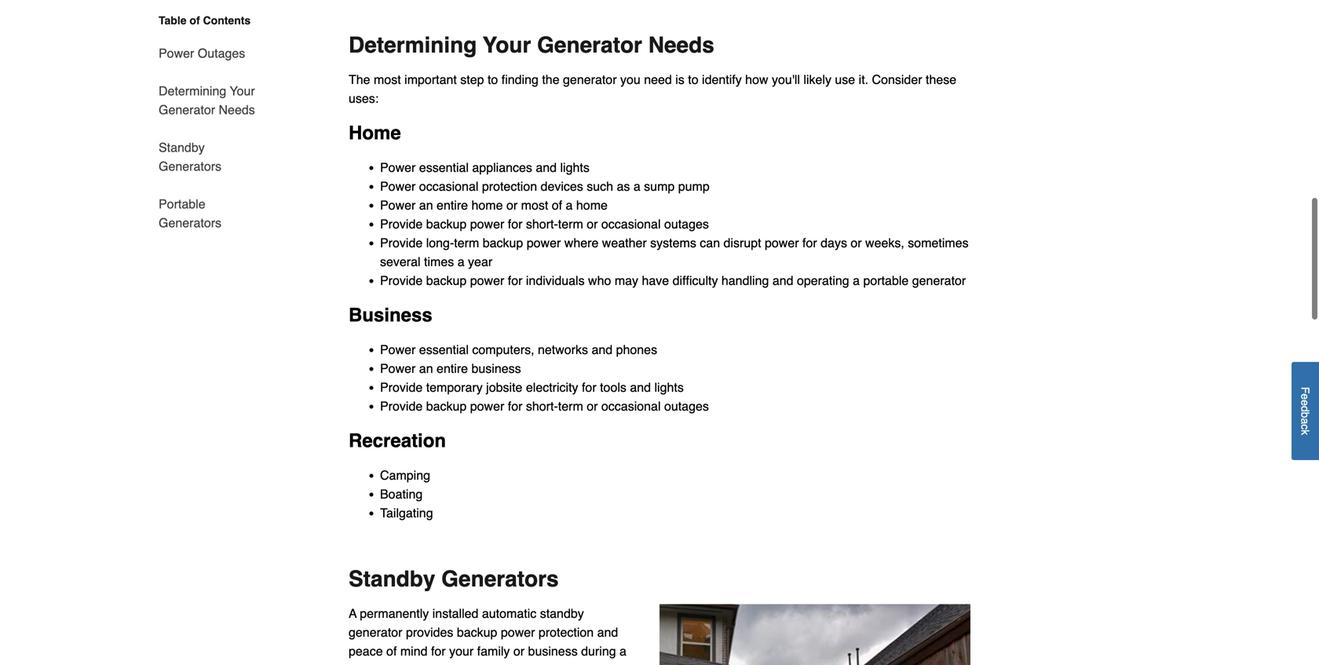 Task type: locate. For each thing, give the bounding box(es) containing it.
electricity
[[526, 380, 578, 395]]

family
[[477, 644, 510, 659]]

standby up permanently
[[349, 567, 435, 592]]

power down automatic
[[501, 625, 535, 640]]

needs
[[648, 33, 714, 58], [219, 102, 255, 117]]

protection down "appliances"
[[482, 179, 537, 194]]

2 vertical spatial generators
[[442, 567, 559, 592]]

2 outages from the top
[[664, 399, 709, 414]]

home
[[472, 198, 503, 213], [576, 198, 608, 213]]

home
[[349, 122, 401, 144]]

power right "disrupt"
[[765, 236, 799, 250]]

standby
[[540, 606, 584, 621]]

and up during
[[597, 625, 618, 640]]

1 horizontal spatial a
[[431, 663, 439, 665]]

most down devices
[[521, 198, 548, 213]]

short-
[[526, 217, 558, 231], [526, 399, 558, 414]]

entire up long-
[[437, 198, 468, 213]]

2 provide from the top
[[380, 236, 423, 250]]

0 vertical spatial standby
[[159, 140, 205, 155]]

1 e from the top
[[1299, 394, 1312, 400]]

1 horizontal spatial lights
[[655, 380, 684, 395]]

1 entire from the top
[[437, 198, 468, 213]]

lights up devices
[[560, 160, 590, 175]]

0 horizontal spatial generator
[[159, 102, 215, 117]]

1 vertical spatial generator
[[912, 273, 966, 288]]

times
[[424, 255, 454, 269]]

needs up is
[[648, 33, 714, 58]]

0 vertical spatial an
[[419, 198, 433, 213]]

e
[[1299, 394, 1312, 400], [1299, 400, 1312, 406]]

0 horizontal spatial lights
[[560, 160, 590, 175]]

and up devices
[[536, 160, 557, 175]]

1 vertical spatial most
[[521, 198, 548, 213]]

e up d
[[1299, 394, 1312, 400]]

computers,
[[472, 342, 534, 357]]

1 vertical spatial of
[[552, 198, 562, 213]]

1 vertical spatial essential
[[419, 342, 469, 357]]

1 horizontal spatial needs
[[648, 33, 714, 58]]

0 horizontal spatial home
[[472, 198, 503, 213]]

power down jobsite
[[470, 399, 504, 414]]

a
[[634, 179, 641, 194], [566, 198, 573, 213], [458, 255, 465, 269], [853, 273, 860, 288], [1299, 418, 1312, 424], [620, 644, 627, 659]]

your up finding
[[483, 33, 531, 58]]

3 provide from the top
[[380, 273, 423, 288]]

term inside power essential computers, networks and phones power an entire business provide temporary jobsite electricity for tools and lights provide backup power for short-term or occasional outages
[[558, 399, 583, 414]]

1 vertical spatial generators
[[159, 216, 221, 230]]

generator up standby generators link at top left
[[159, 102, 215, 117]]

identify
[[702, 72, 742, 87]]

or inside power essential computers, networks and phones power an entire business provide temporary jobsite electricity for tools and lights provide backup power for short-term or occasional outages
[[587, 399, 598, 414]]

0 horizontal spatial protection
[[482, 179, 537, 194]]

0 vertical spatial of
[[190, 14, 200, 27]]

to right step
[[488, 72, 498, 87]]

of down devices
[[552, 198, 562, 213]]

and inside a permanently installed automatic standby generator provides backup power protection and peace of mind for your family or business during a power outage. a
[[597, 625, 618, 640]]

occasional down tools
[[601, 399, 661, 414]]

occasional down "appliances"
[[419, 179, 479, 194]]

2 an from the top
[[419, 361, 433, 376]]

an inside power essential computers, networks and phones power an entire business provide temporary jobsite electricity for tools and lights provide backup power for short-term or occasional outages
[[419, 361, 433, 376]]

1 vertical spatial determining
[[159, 84, 226, 98]]

determining your generator needs down power outages link
[[159, 84, 255, 117]]

1 horizontal spatial standby generators
[[349, 567, 559, 592]]

essential up 'temporary'
[[419, 342, 469, 357]]

0 horizontal spatial generator
[[349, 625, 402, 640]]

2 essential from the top
[[419, 342, 469, 357]]

term up where
[[558, 217, 583, 231]]

0 vertical spatial needs
[[648, 33, 714, 58]]

a right outage.
[[431, 663, 439, 665]]

0 vertical spatial outages
[[664, 217, 709, 231]]

outages inside power essential appliances and lights power occasional protection devices such as a sump pump power an entire home or most of a home provide backup power for short-term or occasional outages provide long-term backup power where weather systems can disrupt power for days or weeks, sometimes several times a year provide backup power for individuals who may have difficulty handling and operating a portable generator
[[664, 217, 709, 231]]

0 vertical spatial generators
[[159, 159, 221, 174]]

0 vertical spatial lights
[[560, 160, 590, 175]]

for left individuals
[[508, 273, 523, 288]]

e up b
[[1299, 400, 1312, 406]]

or right family
[[513, 644, 525, 659]]

an inside power essential appliances and lights power occasional protection devices such as a sump pump power an entire home or most of a home provide backup power for short-term or occasional outages provide long-term backup power where weather systems can disrupt power for days or weeks, sometimes several times a year provide backup power for individuals who may have difficulty handling and operating a portable generator
[[419, 198, 433, 213]]

needs inside the determining your generator needs
[[219, 102, 255, 117]]

power outages
[[159, 46, 245, 60]]

0 horizontal spatial determining
[[159, 84, 226, 98]]

sometimes
[[908, 236, 969, 250]]

1 short- from the top
[[526, 217, 558, 231]]

business
[[472, 361, 521, 376], [528, 644, 578, 659]]

0 vertical spatial essential
[[419, 160, 469, 175]]

0 vertical spatial protection
[[482, 179, 537, 194]]

essential for power
[[419, 342, 469, 357]]

most inside the most important step to finding the generator you need is to identify how you'll likely use it. consider these uses:
[[374, 72, 401, 87]]

essential inside power essential appliances and lights power occasional protection devices such as a sump pump power an entire home or most of a home provide backup power for short-term or occasional outages provide long-term backup power where weather systems can disrupt power for days or weeks, sometimes several times a year provide backup power for individuals who may have difficulty handling and operating a portable generator
[[419, 160, 469, 175]]

standby generators up portable
[[159, 140, 221, 174]]

power
[[159, 46, 194, 60], [380, 160, 416, 175], [380, 179, 416, 194], [380, 198, 416, 213], [380, 342, 416, 357], [380, 361, 416, 376]]

standby generators
[[159, 140, 221, 174], [349, 567, 559, 592]]

a left year
[[458, 255, 465, 269]]

1 vertical spatial entire
[[437, 361, 468, 376]]

2 home from the left
[[576, 198, 608, 213]]

important
[[405, 72, 457, 87]]

camping boating tailgating
[[380, 468, 433, 520]]

0 horizontal spatial standby generators
[[159, 140, 221, 174]]

2 vertical spatial of
[[386, 644, 397, 659]]

1 horizontal spatial of
[[386, 644, 397, 659]]

a up peace
[[349, 606, 357, 621]]

installed
[[432, 606, 479, 621]]

1 vertical spatial standby generators
[[349, 567, 559, 592]]

generator
[[537, 33, 642, 58], [159, 102, 215, 117]]

0 horizontal spatial of
[[190, 14, 200, 27]]

generators up portable
[[159, 159, 221, 174]]

automatic
[[482, 606, 537, 621]]

1 vertical spatial business
[[528, 644, 578, 659]]

business down computers,
[[472, 361, 521, 376]]

1 vertical spatial outages
[[664, 399, 709, 414]]

for down provides
[[431, 644, 446, 659]]

0 vertical spatial determining your generator needs
[[349, 33, 714, 58]]

generator right the
[[563, 72, 617, 87]]

of right table in the top of the page
[[190, 14, 200, 27]]

weather
[[602, 236, 647, 250]]

generator up peace
[[349, 625, 402, 640]]

generator up the
[[537, 33, 642, 58]]

1 vertical spatial lights
[[655, 380, 684, 395]]

most
[[374, 72, 401, 87], [521, 198, 548, 213]]

home down such
[[576, 198, 608, 213]]

generators up automatic
[[442, 567, 559, 592]]

generators
[[159, 159, 221, 174], [159, 216, 221, 230], [442, 567, 559, 592]]

1 vertical spatial an
[[419, 361, 433, 376]]

business inside power essential computers, networks and phones power an entire business provide temporary jobsite electricity for tools and lights provide backup power for short-term or occasional outages
[[472, 361, 521, 376]]

0 vertical spatial your
[[483, 33, 531, 58]]

0 vertical spatial generator
[[563, 72, 617, 87]]

generators for portable generators link
[[159, 216, 221, 230]]

peace
[[349, 644, 383, 659]]

generator down the sometimes
[[912, 273, 966, 288]]

generator inside a permanently installed automatic standby generator provides backup power protection and peace of mind for your family or business during a power outage. a
[[349, 625, 402, 640]]

0 horizontal spatial your
[[230, 84, 255, 98]]

1 horizontal spatial protection
[[539, 625, 594, 640]]

2 entire from the top
[[437, 361, 468, 376]]

and right handling
[[773, 273, 794, 288]]

1 provide from the top
[[380, 217, 423, 231]]

0 horizontal spatial determining your generator needs
[[159, 84, 255, 117]]

backup down 'temporary'
[[426, 399, 467, 414]]

where
[[564, 236, 599, 250]]

most right the
[[374, 72, 401, 87]]

1 vertical spatial generator
[[159, 102, 215, 117]]

or
[[506, 198, 518, 213], [587, 217, 598, 231], [851, 236, 862, 250], [587, 399, 598, 414], [513, 644, 525, 659]]

entire up 'temporary'
[[437, 361, 468, 376]]

power inside power essential computers, networks and phones power an entire business provide temporary jobsite electricity for tools and lights provide backup power for short-term or occasional outages
[[470, 399, 504, 414]]

1 home from the left
[[472, 198, 503, 213]]

home down "appliances"
[[472, 198, 503, 213]]

backup
[[426, 217, 467, 231], [483, 236, 523, 250], [426, 273, 467, 288], [426, 399, 467, 414], [457, 625, 497, 640]]

to right is
[[688, 72, 699, 87]]

you'll
[[772, 72, 800, 87]]

1 horizontal spatial determining
[[349, 33, 477, 58]]

standby down determining your generator needs link
[[159, 140, 205, 155]]

determining
[[349, 33, 477, 58], [159, 84, 226, 98]]

lights down phones
[[655, 380, 684, 395]]

power down year
[[470, 273, 504, 288]]

a
[[349, 606, 357, 621], [431, 663, 439, 665]]

pump
[[678, 179, 710, 194]]

portable
[[159, 197, 205, 211]]

protection inside power essential appliances and lights power occasional protection devices such as a sump pump power an entire home or most of a home provide backup power for short-term or occasional outages provide long-term backup power where weather systems can disrupt power for days or weeks, sometimes several times a year provide backup power for individuals who may have difficulty handling and operating a portable generator
[[482, 179, 537, 194]]

or down networks
[[587, 399, 598, 414]]

table
[[159, 14, 187, 27]]

or right days
[[851, 236, 862, 250]]

backup inside power essential computers, networks and phones power an entire business provide temporary jobsite electricity for tools and lights provide backup power for short-term or occasional outages
[[426, 399, 467, 414]]

term down electricity
[[558, 399, 583, 414]]

0 vertical spatial entire
[[437, 198, 468, 213]]

standby
[[159, 140, 205, 155], [349, 567, 435, 592]]

who
[[588, 273, 611, 288]]

mind
[[400, 644, 428, 659]]

1 horizontal spatial generator
[[537, 33, 642, 58]]

0 vertical spatial most
[[374, 72, 401, 87]]

power essential computers, networks and phones power an entire business provide temporary jobsite electricity for tools and lights provide backup power for short-term or occasional outages
[[380, 342, 709, 414]]

1 essential from the top
[[419, 160, 469, 175]]

1 vertical spatial needs
[[219, 102, 255, 117]]

0 horizontal spatial a
[[349, 606, 357, 621]]

to
[[488, 72, 498, 87], [688, 72, 699, 87]]

generators for standby generators link at top left
[[159, 159, 221, 174]]

an up long-
[[419, 198, 433, 213]]

during
[[581, 644, 616, 659]]

2 vertical spatial occasional
[[601, 399, 661, 414]]

determining your generator needs
[[349, 33, 714, 58], [159, 84, 255, 117]]

use
[[835, 72, 855, 87]]

determining your generator needs inside determining your generator needs link
[[159, 84, 255, 117]]

generators down portable
[[159, 216, 221, 230]]

0 vertical spatial short-
[[526, 217, 558, 231]]

power essential appliances and lights power occasional protection devices such as a sump pump power an entire home or most of a home provide backup power for short-term or occasional outages provide long-term backup power where weather systems can disrupt power for days or weeks, sometimes several times a year provide backup power for individuals who may have difficulty handling and operating a portable generator
[[380, 160, 969, 288]]

a inside a permanently installed automatic standby generator provides backup power protection and peace of mind for your family or business during a power outage. a
[[620, 644, 627, 659]]

business down standby
[[528, 644, 578, 659]]

1 vertical spatial protection
[[539, 625, 594, 640]]

0 vertical spatial standby generators
[[159, 140, 221, 174]]

backup up long-
[[426, 217, 467, 231]]

term up year
[[454, 236, 479, 250]]

backup up "your"
[[457, 625, 497, 640]]

0 horizontal spatial most
[[374, 72, 401, 87]]

1 vertical spatial your
[[230, 84, 255, 98]]

determining down power outages link
[[159, 84, 226, 98]]

a right during
[[620, 644, 627, 659]]

0 horizontal spatial needs
[[219, 102, 255, 117]]

determining up important at the left top of page
[[349, 33, 477, 58]]

2 vertical spatial term
[[558, 399, 583, 414]]

2 vertical spatial generator
[[349, 625, 402, 640]]

1 vertical spatial short-
[[526, 399, 558, 414]]

1 an from the top
[[419, 198, 433, 213]]

4 provide from the top
[[380, 380, 423, 395]]

1 vertical spatial standby
[[349, 567, 435, 592]]

2 e from the top
[[1299, 400, 1312, 406]]

lights
[[560, 160, 590, 175], [655, 380, 684, 395]]

1 horizontal spatial your
[[483, 33, 531, 58]]

0 vertical spatial a
[[349, 606, 357, 621]]

1 outages from the top
[[664, 217, 709, 231]]

generator
[[563, 72, 617, 87], [912, 273, 966, 288], [349, 625, 402, 640]]

1 horizontal spatial determining your generator needs
[[349, 33, 714, 58]]

short- down electricity
[[526, 399, 558, 414]]

essential inside power essential computers, networks and phones power an entire business provide temporary jobsite electricity for tools and lights provide backup power for short-term or occasional outages
[[419, 342, 469, 357]]

backup down times
[[426, 273, 467, 288]]

occasional up weather
[[601, 217, 661, 231]]

1 vertical spatial a
[[431, 663, 439, 665]]

0 horizontal spatial business
[[472, 361, 521, 376]]

sump
[[644, 179, 675, 194]]

the
[[542, 72, 560, 87]]

occasional
[[419, 179, 479, 194], [601, 217, 661, 231], [601, 399, 661, 414]]

0 horizontal spatial to
[[488, 72, 498, 87]]

handling
[[722, 273, 769, 288]]

standby generators up 'installed'
[[349, 567, 559, 592]]

a left portable
[[853, 273, 860, 288]]

2 short- from the top
[[526, 399, 558, 414]]

provide
[[380, 217, 423, 231], [380, 236, 423, 250], [380, 273, 423, 288], [380, 380, 423, 395], [380, 399, 423, 414]]

occasional inside power essential computers, networks and phones power an entire business provide temporary jobsite electricity for tools and lights provide backup power for short-term or occasional outages
[[601, 399, 661, 414]]

2 horizontal spatial generator
[[912, 273, 966, 288]]

0 horizontal spatial standby
[[159, 140, 205, 155]]

lights inside power essential computers, networks and phones power an entire business provide temporary jobsite electricity for tools and lights provide backup power for short-term or occasional outages
[[655, 380, 684, 395]]

networks
[[538, 342, 588, 357]]

power
[[470, 217, 504, 231], [527, 236, 561, 250], [765, 236, 799, 250], [470, 273, 504, 288], [470, 399, 504, 414], [501, 625, 535, 640], [349, 663, 383, 665]]

essential left "appliances"
[[419, 160, 469, 175]]

and right tools
[[630, 380, 651, 395]]

operating
[[797, 273, 849, 288]]

portable generators link
[[159, 185, 258, 232]]

1 horizontal spatial most
[[521, 198, 548, 213]]

it.
[[859, 72, 869, 87]]

your
[[483, 33, 531, 58], [230, 84, 255, 98]]

1 horizontal spatial to
[[688, 72, 699, 87]]

permanently
[[360, 606, 429, 621]]

of up outage.
[[386, 644, 397, 659]]

have
[[642, 273, 669, 288]]

1 vertical spatial determining your generator needs
[[159, 84, 255, 117]]

standby generators inside table of contents element
[[159, 140, 221, 174]]

determining your generator needs up finding
[[349, 33, 714, 58]]

outages
[[664, 217, 709, 231], [664, 399, 709, 414]]

protection
[[482, 179, 537, 194], [539, 625, 594, 640]]

your down outages at the left top of the page
[[230, 84, 255, 98]]

0 vertical spatial term
[[558, 217, 583, 231]]

1 horizontal spatial home
[[576, 198, 608, 213]]

generator inside the determining your generator needs
[[159, 102, 215, 117]]

protection down standby
[[539, 625, 594, 640]]

standby generators link
[[159, 129, 258, 185]]

short- down devices
[[526, 217, 558, 231]]

needs up standby generators link at top left
[[219, 102, 255, 117]]

standby inside standby generators
[[159, 140, 205, 155]]

1 horizontal spatial standby
[[349, 567, 435, 592]]

1 horizontal spatial business
[[528, 644, 578, 659]]

an up 'temporary'
[[419, 361, 433, 376]]

c
[[1299, 424, 1312, 430]]

a up k
[[1299, 418, 1312, 424]]

0 vertical spatial business
[[472, 361, 521, 376]]

1 horizontal spatial generator
[[563, 72, 617, 87]]

an
[[419, 198, 433, 213], [419, 361, 433, 376]]

2 horizontal spatial of
[[552, 198, 562, 213]]



Task type: vqa. For each thing, say whether or not it's contained in the screenshot.
Portable Generators
yes



Task type: describe. For each thing, give the bounding box(es) containing it.
outages
[[198, 46, 245, 60]]

entire inside power essential appliances and lights power occasional protection devices such as a sump pump power an entire home or most of a home provide backup power for short-term or occasional outages provide long-term backup power where weather systems can disrupt power for days or weeks, sometimes several times a year provide backup power for individuals who may have difficulty handling and operating a portable generator
[[437, 198, 468, 213]]

backup inside a permanently installed automatic standby generator provides backup power protection and peace of mind for your family or business during a power outage. a
[[457, 625, 497, 640]]

camping
[[380, 468, 430, 483]]

tools
[[600, 380, 627, 395]]

provides
[[406, 625, 453, 640]]

uses:
[[349, 91, 379, 106]]

0 vertical spatial determining
[[349, 33, 477, 58]]

you
[[620, 72, 641, 87]]

your inside the determining your generator needs
[[230, 84, 255, 98]]

recreation
[[349, 430, 446, 452]]

jobsite
[[486, 380, 523, 395]]

tailgating
[[380, 506, 433, 520]]

f e e d b a c k
[[1299, 387, 1312, 435]]

and left phones
[[592, 342, 613, 357]]

for down jobsite
[[508, 399, 523, 414]]

individuals
[[526, 273, 585, 288]]

business inside a permanently installed automatic standby generator provides backup power protection and peace of mind for your family or business during a power outage. a
[[528, 644, 578, 659]]

5 provide from the top
[[380, 399, 423, 414]]

is
[[676, 72, 685, 87]]

for inside a permanently installed automatic standby generator provides backup power protection and peace of mind for your family or business during a power outage. a
[[431, 644, 446, 659]]

generator inside power essential appliances and lights power occasional protection devices such as a sump pump power an entire home or most of a home provide backup power for short-term or occasional outages provide long-term backup power where weather systems can disrupt power for days or weeks, sometimes several times a year provide backup power for individuals who may have difficulty handling and operating a portable generator
[[912, 273, 966, 288]]

may
[[615, 273, 638, 288]]

portable
[[863, 273, 909, 288]]

a permanently installed automatic standby generator provides backup power protection and peace of mind for your family or business during a power outage. a
[[349, 606, 627, 665]]

for down "appliances"
[[508, 217, 523, 231]]

a standby generator next to a wood fence. image
[[660, 604, 971, 665]]

the
[[349, 72, 370, 87]]

business
[[349, 304, 432, 326]]

devices
[[541, 179, 583, 194]]

table of contents element
[[140, 13, 258, 232]]

year
[[468, 255, 493, 269]]

lights inside power essential appliances and lights power occasional protection devices such as a sump pump power an entire home or most of a home provide backup power for short-term or occasional outages provide long-term backup power where weather systems can disrupt power for days or weeks, sometimes several times a year provide backup power for individuals who may have difficulty handling and operating a portable generator
[[560, 160, 590, 175]]

need
[[644, 72, 672, 87]]

outages inside power essential computers, networks and phones power an entire business provide temporary jobsite electricity for tools and lights provide backup power for short-term or occasional outages
[[664, 399, 709, 414]]

days
[[821, 236, 847, 250]]

determining your generator needs link
[[159, 72, 258, 129]]

the most important step to finding the generator you need is to identify how you'll likely use it. consider these uses:
[[349, 72, 957, 106]]

short- inside power essential appliances and lights power occasional protection devices such as a sump pump power an entire home or most of a home provide backup power for short-term or occasional outages provide long-term backup power where weather systems can disrupt power for days or weeks, sometimes several times a year provide backup power for individuals who may have difficulty handling and operating a portable generator
[[526, 217, 558, 231]]

or up where
[[587, 217, 598, 231]]

temporary
[[426, 380, 483, 395]]

can
[[700, 236, 720, 250]]

a down devices
[[566, 198, 573, 213]]

consider
[[872, 72, 922, 87]]

phones
[[616, 342, 657, 357]]

several
[[380, 255, 421, 269]]

1 to from the left
[[488, 72, 498, 87]]

power up year
[[470, 217, 504, 231]]

essential for occasional
[[419, 160, 469, 175]]

disrupt
[[724, 236, 761, 250]]

portable generators
[[159, 197, 221, 230]]

long-
[[426, 236, 454, 250]]

backup up year
[[483, 236, 523, 250]]

likely
[[804, 72, 832, 87]]

0 vertical spatial generator
[[537, 33, 642, 58]]

for left tools
[[582, 380, 597, 395]]

k
[[1299, 430, 1312, 435]]

f
[[1299, 387, 1312, 394]]

generator inside the most important step to finding the generator you need is to identify how you'll likely use it. consider these uses:
[[563, 72, 617, 87]]

or inside a permanently installed automatic standby generator provides backup power protection and peace of mind for your family or business during a power outage. a
[[513, 644, 525, 659]]

systems
[[650, 236, 696, 250]]

how
[[745, 72, 768, 87]]

boating
[[380, 487, 423, 502]]

power inside table of contents element
[[159, 46, 194, 60]]

power left where
[[527, 236, 561, 250]]

such
[[587, 179, 613, 194]]

a inside button
[[1299, 418, 1312, 424]]

or down "appliances"
[[506, 198, 518, 213]]

your
[[449, 644, 474, 659]]

d
[[1299, 406, 1312, 412]]

short- inside power essential computers, networks and phones power an entire business provide temporary jobsite electricity for tools and lights provide backup power for short-term or occasional outages
[[526, 399, 558, 414]]

power outages link
[[159, 35, 245, 72]]

determining inside the determining your generator needs
[[159, 84, 226, 98]]

table of contents
[[159, 14, 251, 27]]

f e e d b a c k button
[[1292, 362, 1319, 460]]

appliances
[[472, 160, 532, 175]]

finding
[[502, 72, 539, 87]]

1 vertical spatial occasional
[[601, 217, 661, 231]]

for left days
[[803, 236, 817, 250]]

of inside a permanently installed automatic standby generator provides backup power protection and peace of mind for your family or business during a power outage. a
[[386, 644, 397, 659]]

outage.
[[386, 663, 428, 665]]

weeks,
[[865, 236, 905, 250]]

0 vertical spatial occasional
[[419, 179, 479, 194]]

b
[[1299, 412, 1312, 418]]

2 to from the left
[[688, 72, 699, 87]]

most inside power essential appliances and lights power occasional protection devices such as a sump pump power an entire home or most of a home provide backup power for short-term or occasional outages provide long-term backup power where weather systems can disrupt power for days or weeks, sometimes several times a year provide backup power for individuals who may have difficulty handling and operating a portable generator
[[521, 198, 548, 213]]

these
[[926, 72, 957, 87]]

a right as
[[634, 179, 641, 194]]

power down peace
[[349, 663, 383, 665]]

protection inside a permanently installed automatic standby generator provides backup power protection and peace of mind for your family or business during a power outage. a
[[539, 625, 594, 640]]

of inside power essential appliances and lights power occasional protection devices such as a sump pump power an entire home or most of a home provide backup power for short-term or occasional outages provide long-term backup power where weather systems can disrupt power for days or weeks, sometimes several times a year provide backup power for individuals who may have difficulty handling and operating a portable generator
[[552, 198, 562, 213]]

difficulty
[[673, 273, 718, 288]]

as
[[617, 179, 630, 194]]

step
[[460, 72, 484, 87]]

entire inside power essential computers, networks and phones power an entire business provide temporary jobsite electricity for tools and lights provide backup power for short-term or occasional outages
[[437, 361, 468, 376]]

1 vertical spatial term
[[454, 236, 479, 250]]

contents
[[203, 14, 251, 27]]



